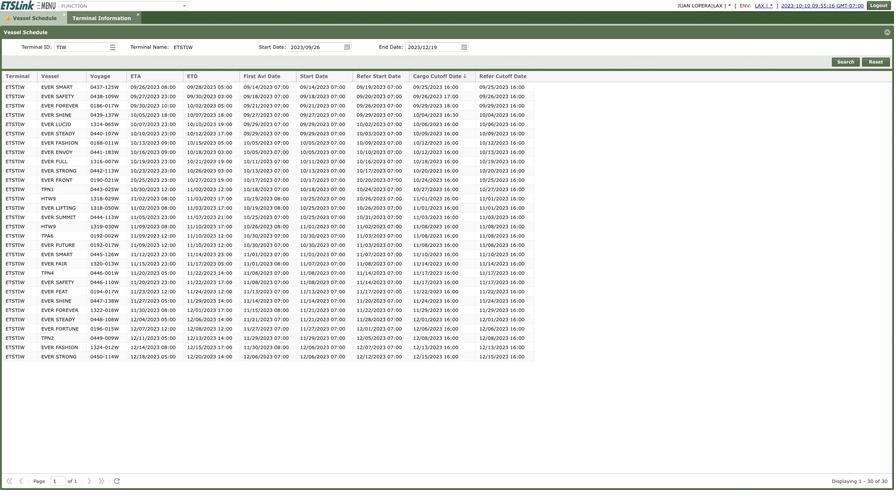 Task type: locate. For each thing, give the bounding box(es) containing it.
Function text field
[[59, 1, 181, 10]]

schedule
[[32, 15, 57, 21]]

1 horizontal spatial |
[[767, 3, 769, 9]]

* left ]
[[771, 3, 774, 9]]

2023-
[[782, 3, 797, 9]]

| left '[' in the top of the page
[[725, 3, 727, 9]]

[
[[735, 3, 737, 9]]

1 horizontal spatial *
[[771, 3, 774, 9]]

09:55:16
[[813, 3, 836, 9]]

vessel schedule link
[[0, 11, 67, 24]]

vessel
[[13, 15, 31, 21]]

* left '[' in the top of the page
[[729, 3, 732, 9]]

| right "lax"
[[767, 3, 769, 9]]

0 horizontal spatial |
[[725, 3, 727, 9]]

juan lopera|lax | * [ env: lax | * ] 2023-10-10 09:55:16 gmt-07:00
[[678, 3, 864, 9]]

0 horizontal spatial *
[[729, 3, 732, 9]]

2 | from the left
[[767, 3, 769, 9]]

]
[[777, 3, 779, 9]]

*
[[729, 3, 732, 9], [771, 3, 774, 9]]

env:
[[740, 3, 752, 9]]

2 * from the left
[[771, 3, 774, 9]]

vessel schedule
[[13, 15, 57, 21]]

10
[[805, 3, 811, 9]]

1 * from the left
[[729, 3, 732, 9]]

|
[[725, 3, 727, 9], [767, 3, 769, 9]]

lopera|lax
[[693, 3, 723, 9]]

07:00
[[850, 3, 864, 9]]

terminal
[[73, 15, 97, 21]]



Task type: describe. For each thing, give the bounding box(es) containing it.
juan
[[678, 3, 691, 9]]

logout
[[871, 3, 888, 8]]

logout link
[[868, 1, 892, 10]]

information
[[98, 15, 131, 21]]

terminal information
[[73, 15, 131, 21]]

gmt-
[[837, 3, 850, 9]]

terminal information link
[[68, 11, 142, 24]]

1 | from the left
[[725, 3, 727, 9]]

10-
[[797, 3, 805, 9]]

lax
[[756, 3, 765, 9]]



Task type: vqa. For each thing, say whether or not it's contained in the screenshot.
1st Inquiry from left
no



